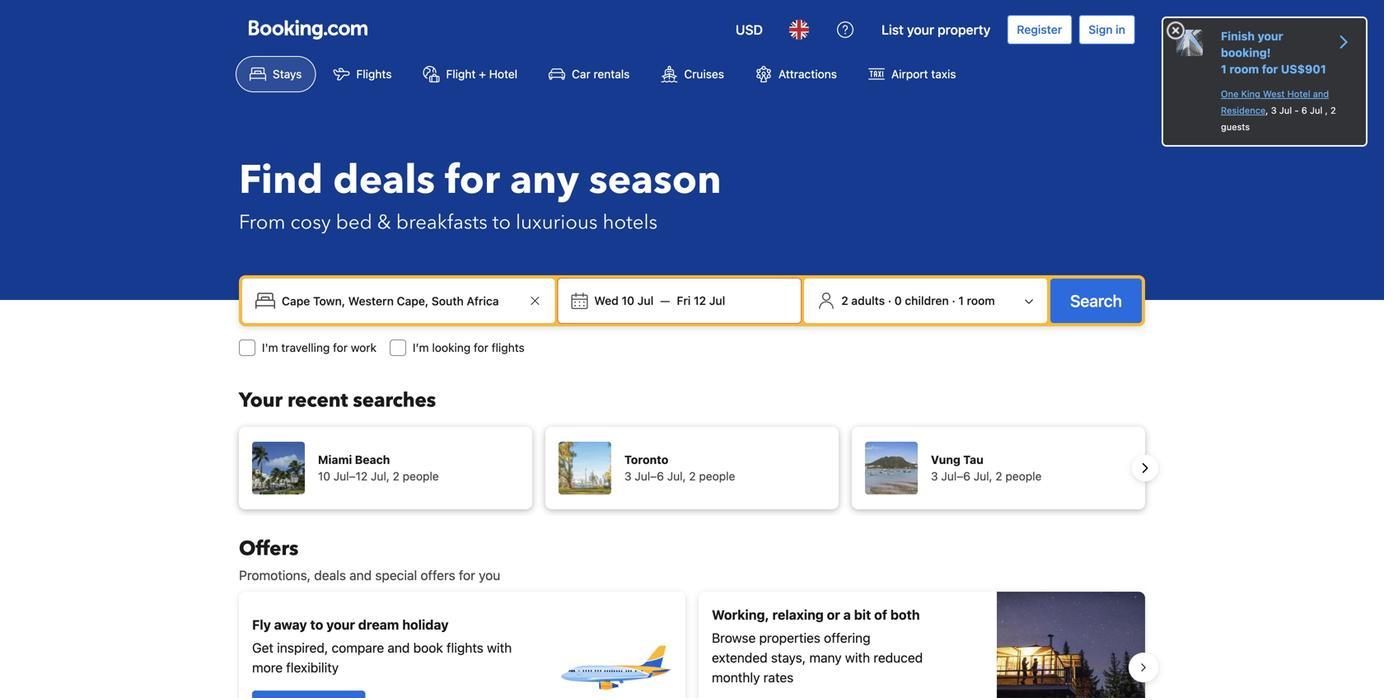 Task type: locate. For each thing, give the bounding box(es) containing it.
1 region from the top
[[226, 420, 1159, 516]]

from
[[239, 209, 286, 236]]

and
[[1313, 89, 1329, 99], [350, 567, 372, 583], [388, 640, 410, 656]]

people inside 'toronto 3 jul–6 jul, 2 people'
[[699, 469, 736, 483]]

·
[[888, 294, 892, 307], [952, 294, 956, 307]]

0 vertical spatial room
[[1230, 62, 1259, 76]]

0 horizontal spatial your
[[326, 617, 355, 633]]

0 horizontal spatial room
[[967, 294, 995, 307]]

room down booking!
[[1230, 62, 1259, 76]]

hotel right +
[[489, 67, 518, 81]]

of
[[875, 607, 888, 623]]

jul, inside miami beach 10 jul–12 jul, 2 people
[[371, 469, 390, 483]]

1 vertical spatial room
[[967, 294, 995, 307]]

to left luxurious
[[493, 209, 511, 236]]

for left you
[[459, 567, 475, 583]]

people for 10 jul–12 jul, 2 people
[[403, 469, 439, 483]]

your up compare
[[326, 617, 355, 633]]

vung tau 3 jul–6 jul, 2 people
[[931, 453, 1042, 483]]

your
[[907, 22, 935, 37], [1258, 29, 1284, 43], [326, 617, 355, 633]]

and left special
[[350, 567, 372, 583]]

flights right book
[[447, 640, 484, 656]]

fri
[[677, 294, 691, 307]]

2 horizontal spatial and
[[1313, 89, 1329, 99]]

finish your booking! 1 room for us$901
[[1221, 29, 1327, 76]]

jul
[[1280, 105, 1292, 116], [1310, 105, 1323, 116], [638, 294, 654, 307], [709, 294, 726, 307]]

jul, down the toronto
[[667, 469, 686, 483]]

1 horizontal spatial ·
[[952, 294, 956, 307]]

1 horizontal spatial room
[[1230, 62, 1259, 76]]

2 inside 'toronto 3 jul–6 jul, 2 people'
[[689, 469, 696, 483]]

1 vertical spatial hotel
[[1288, 89, 1311, 99]]

region containing miami beach
[[226, 420, 1159, 516]]

1 , from the left
[[1266, 105, 1269, 116]]

1 horizontal spatial and
[[388, 640, 410, 656]]

0 horizontal spatial to
[[310, 617, 323, 633]]

1 jul, from the left
[[371, 469, 390, 483]]

jul left -
[[1280, 105, 1292, 116]]

for right looking
[[474, 341, 489, 354]]

register
[[1017, 23, 1063, 36]]

for left work
[[333, 341, 348, 354]]

jul right 6
[[1310, 105, 1323, 116]]

1 horizontal spatial to
[[493, 209, 511, 236]]

1 horizontal spatial with
[[845, 650, 870, 666]]

10 right wed
[[622, 294, 635, 307]]

0 vertical spatial hotel
[[489, 67, 518, 81]]

room right children
[[967, 294, 995, 307]]

jul–6 down the toronto
[[635, 469, 664, 483]]

1 vertical spatial flights
[[447, 640, 484, 656]]

1 horizontal spatial your
[[907, 22, 935, 37]]

1 horizontal spatial flights
[[492, 341, 525, 354]]

region
[[226, 420, 1159, 516], [226, 585, 1159, 698]]

and up , 3 jul - 6 jul  ,
[[1313, 89, 1329, 99]]

2 horizontal spatial your
[[1258, 29, 1284, 43]]

hotel inside one king west hotel and residence
[[1288, 89, 1311, 99]]

jul–6 down vung
[[942, 469, 971, 483]]

cruises link
[[647, 56, 738, 92]]

luxurious
[[516, 209, 598, 236]]

2 , from the left
[[1326, 105, 1328, 116]]

0 horizontal spatial 1
[[959, 294, 964, 307]]

list your property
[[882, 22, 991, 37]]

2 adults · 0 children · 1 room button
[[811, 285, 1041, 316]]

with
[[487, 640, 512, 656], [845, 650, 870, 666]]

0 horizontal spatial jul,
[[371, 469, 390, 483]]

2 inside 2 guests
[[1331, 105, 1336, 116]]

people inside miami beach 10 jul–12 jul, 2 people
[[403, 469, 439, 483]]

king
[[1242, 89, 1261, 99]]

3 down the toronto
[[625, 469, 632, 483]]

2
[[1331, 105, 1336, 116], [842, 294, 849, 307], [393, 469, 400, 483], [689, 469, 696, 483], [996, 469, 1003, 483]]

1
[[1221, 62, 1227, 76], [959, 294, 964, 307]]

for up the breakfasts
[[445, 153, 500, 207]]

for
[[1262, 62, 1279, 76], [445, 153, 500, 207], [333, 341, 348, 354], [474, 341, 489, 354], [459, 567, 475, 583]]

1 horizontal spatial ,
[[1326, 105, 1328, 116]]

deals inside the find deals for any season from cosy bed & breakfasts to luxurious hotels
[[333, 153, 435, 207]]

to inside the find deals for any season from cosy bed & breakfasts to luxurious hotels
[[493, 209, 511, 236]]

2 · from the left
[[952, 294, 956, 307]]

jul, inside 'toronto 3 jul–6 jul, 2 people'
[[667, 469, 686, 483]]

airport taxis
[[892, 67, 956, 81]]

properties
[[759, 630, 821, 646]]

3
[[1271, 105, 1277, 116], [625, 469, 632, 483], [931, 469, 938, 483]]

2 region from the top
[[226, 585, 1159, 698]]

many
[[810, 650, 842, 666]]

for inside the find deals for any season from cosy bed & breakfasts to luxurious hotels
[[445, 153, 500, 207]]

jul, down beach
[[371, 469, 390, 483]]

deals
[[333, 153, 435, 207], [314, 567, 346, 583]]

0 vertical spatial flights
[[492, 341, 525, 354]]

find
[[239, 153, 323, 207]]

deals right promotions,
[[314, 567, 346, 583]]

1 vertical spatial to
[[310, 617, 323, 633]]

· left the 0
[[888, 294, 892, 307]]

&
[[377, 209, 391, 236]]

0 horizontal spatial ·
[[888, 294, 892, 307]]

3 people from the left
[[1006, 469, 1042, 483]]

i'm
[[413, 341, 429, 354]]

0 horizontal spatial ,
[[1266, 105, 1269, 116]]

1 vertical spatial 10
[[318, 469, 330, 483]]

your
[[239, 387, 283, 414]]

more
[[252, 660, 283, 675]]

your recent searches
[[239, 387, 436, 414]]

1 horizontal spatial jul–6
[[942, 469, 971, 483]]

stays,
[[771, 650, 806, 666]]

next image
[[1136, 458, 1155, 478]]

jul, inside vung tau 3 jul–6 jul, 2 people
[[974, 469, 993, 483]]

0 horizontal spatial and
[[350, 567, 372, 583]]

i'm travelling for work
[[262, 341, 377, 354]]

special
[[375, 567, 417, 583]]

1 horizontal spatial people
[[699, 469, 736, 483]]

hotel up , 3 jul - 6 jul  ,
[[1288, 89, 1311, 99]]

extended
[[712, 650, 768, 666]]

2 horizontal spatial 3
[[1271, 105, 1277, 116]]

2 jul, from the left
[[667, 469, 686, 483]]

airport
[[892, 67, 928, 81]]

10 down miami
[[318, 469, 330, 483]]

or
[[827, 607, 841, 623]]

people inside vung tau 3 jul–6 jul, 2 people
[[1006, 469, 1042, 483]]

for for flights
[[474, 341, 489, 354]]

and inside one king west hotel and residence
[[1313, 89, 1329, 99]]

jul,
[[371, 469, 390, 483], [667, 469, 686, 483], [974, 469, 993, 483]]

with right book
[[487, 640, 512, 656]]

deals up '&'
[[333, 153, 435, 207]]

season
[[589, 153, 722, 207]]

with down "offering"
[[845, 650, 870, 666]]

for up west
[[1262, 62, 1279, 76]]

to right away
[[310, 617, 323, 633]]

1 jul–6 from the left
[[635, 469, 664, 483]]

3 jul, from the left
[[974, 469, 993, 483]]

any
[[510, 153, 579, 207]]

deals inside offers promotions, deals and special offers for you
[[314, 567, 346, 583]]

1 horizontal spatial jul,
[[667, 469, 686, 483]]

you
[[479, 567, 501, 583]]

in
[[1116, 23, 1126, 36]]

a
[[844, 607, 851, 623]]

hotel inside flight + hotel link
[[489, 67, 518, 81]]

working,
[[712, 607, 770, 623]]

jul, down tau
[[974, 469, 993, 483]]

0 horizontal spatial 3
[[625, 469, 632, 483]]

2 adults · 0 children · 1 room
[[842, 294, 995, 307]]

your up booking!
[[1258, 29, 1284, 43]]

0 horizontal spatial people
[[403, 469, 439, 483]]

2 people from the left
[[699, 469, 736, 483]]

10
[[622, 294, 635, 307], [318, 469, 330, 483]]

fly away to your dream holiday get inspired, compare and book flights with more flexibility
[[252, 617, 512, 675]]

travelling
[[281, 341, 330, 354]]

3 down vung
[[931, 469, 938, 483]]

1 right children
[[959, 294, 964, 307]]

1 horizontal spatial hotel
[[1288, 89, 1311, 99]]

0
[[895, 294, 902, 307]]

1 vertical spatial 1
[[959, 294, 964, 307]]

people
[[403, 469, 439, 483], [699, 469, 736, 483], [1006, 469, 1042, 483]]

0 horizontal spatial jul–6
[[635, 469, 664, 483]]

2 inside the 2 adults · 0 children · 1 room dropdown button
[[842, 294, 849, 307]]

rentals
[[594, 67, 630, 81]]

2 horizontal spatial people
[[1006, 469, 1042, 483]]

0 horizontal spatial with
[[487, 640, 512, 656]]

and inside offers promotions, deals and special offers for you
[[350, 567, 372, 583]]

flights right looking
[[492, 341, 525, 354]]

2 vertical spatial and
[[388, 640, 410, 656]]

2 jul–6 from the left
[[942, 469, 971, 483]]

flights
[[492, 341, 525, 354], [447, 640, 484, 656]]

guests
[[1221, 122, 1250, 132]]

0 horizontal spatial hotel
[[489, 67, 518, 81]]

, 3 jul - 6 jul  ,
[[1266, 105, 1331, 116]]

, right 6
[[1326, 105, 1328, 116]]

0 vertical spatial 1
[[1221, 62, 1227, 76]]

0 vertical spatial to
[[493, 209, 511, 236]]

your right "list"
[[907, 22, 935, 37]]

0 horizontal spatial flights
[[447, 640, 484, 656]]

hotel
[[489, 67, 518, 81], [1288, 89, 1311, 99]]

1 people from the left
[[403, 469, 439, 483]]

Where are you going? field
[[275, 286, 525, 316]]

flights
[[356, 67, 392, 81]]

booking.com image
[[249, 20, 368, 40]]

one
[[1221, 89, 1239, 99]]

jul, for vung tau
[[974, 469, 993, 483]]

0 vertical spatial 10
[[622, 294, 635, 307]]

3 for jul
[[1271, 105, 1277, 116]]

0 horizontal spatial 10
[[318, 469, 330, 483]]

1 vertical spatial and
[[350, 567, 372, 583]]

toronto 3 jul–6 jul, 2 people
[[625, 453, 736, 483]]

1 vertical spatial deals
[[314, 567, 346, 583]]

room inside dropdown button
[[967, 294, 995, 307]]

1 up one at the right of page
[[1221, 62, 1227, 76]]

2 horizontal spatial jul,
[[974, 469, 993, 483]]

1 horizontal spatial 1
[[1221, 62, 1227, 76]]

jul–6 inside vung tau 3 jul–6 jul, 2 people
[[942, 469, 971, 483]]

your inside "finish your booking! 1 room for us$901"
[[1258, 29, 1284, 43]]

airport taxis link
[[855, 56, 970, 92]]

0 vertical spatial deals
[[333, 153, 435, 207]]

1 vertical spatial region
[[226, 585, 1159, 698]]

a photo of a couple stood in front of a cabin in a forest at night image
[[997, 592, 1146, 698]]

0 vertical spatial region
[[226, 420, 1159, 516]]

3 inside 'toronto 3 jul–6 jul, 2 people'
[[625, 469, 632, 483]]

, down west
[[1266, 105, 1269, 116]]

booking!
[[1221, 46, 1271, 59]]

offering
[[824, 630, 871, 646]]

1 horizontal spatial 3
[[931, 469, 938, 483]]

and left book
[[388, 640, 410, 656]]

0 vertical spatial and
[[1313, 89, 1329, 99]]

,
[[1266, 105, 1269, 116], [1326, 105, 1328, 116]]

for for any
[[445, 153, 500, 207]]

offers promotions, deals and special offers for you
[[239, 535, 501, 583]]

3 down west
[[1271, 105, 1277, 116]]

for for work
[[333, 341, 348, 354]]

your for property
[[907, 22, 935, 37]]

· right children
[[952, 294, 956, 307]]

jul–6
[[635, 469, 664, 483], [942, 469, 971, 483]]

taxis
[[932, 67, 956, 81]]

tau
[[964, 453, 984, 466]]

offers
[[421, 567, 456, 583]]

jul–12
[[334, 469, 368, 483]]

reduced
[[874, 650, 923, 666]]



Task type: describe. For each thing, give the bounding box(es) containing it.
wed 10 jul — fri 12 jul
[[595, 294, 726, 307]]

one king west hotel and residence image
[[1177, 30, 1203, 56]]

jul right 12
[[709, 294, 726, 307]]

find deals for any season from cosy bed & breakfasts to luxurious hotels
[[239, 153, 722, 236]]

1 inside dropdown button
[[959, 294, 964, 307]]

usd
[[736, 22, 763, 37]]

with inside the working, relaxing or a bit of both browse properties offering extended stays, many with reduced monthly rates
[[845, 650, 870, 666]]

stays link
[[236, 56, 316, 92]]

1 inside "finish your booking! 1 room for us$901"
[[1221, 62, 1227, 76]]

with inside fly away to your dream holiday get inspired, compare and book flights with more flexibility
[[487, 640, 512, 656]]

inspired,
[[277, 640, 328, 656]]

breakfasts
[[396, 209, 488, 236]]

away
[[274, 617, 307, 633]]

flight
[[446, 67, 476, 81]]

rates
[[764, 670, 794, 685]]

property
[[938, 22, 991, 37]]

both
[[891, 607, 920, 623]]

i'm
[[262, 341, 278, 354]]

and inside fly away to your dream holiday get inspired, compare and book flights with more flexibility
[[388, 640, 410, 656]]

get
[[252, 640, 274, 656]]

bed
[[336, 209, 372, 236]]

children
[[905, 294, 949, 307]]

miami beach 10 jul–12 jul, 2 people
[[318, 453, 439, 483]]

cosy
[[291, 209, 331, 236]]

flights link
[[319, 56, 406, 92]]

room inside "finish your booking! 1 room for us$901"
[[1230, 62, 1259, 76]]

sign in
[[1089, 23, 1126, 36]]

+
[[479, 67, 486, 81]]

toronto
[[625, 453, 669, 466]]

compare
[[332, 640, 384, 656]]

your for booking!
[[1258, 29, 1284, 43]]

residence
[[1221, 105, 1266, 116]]

flights inside fly away to your dream holiday get inspired, compare and book flights with more flexibility
[[447, 640, 484, 656]]

—
[[660, 294, 670, 307]]

recent
[[288, 387, 348, 414]]

2 inside miami beach 10 jul–12 jul, 2 people
[[393, 469, 400, 483]]

i'm looking for flights
[[413, 341, 525, 354]]

your inside fly away to your dream holiday get inspired, compare and book flights with more flexibility
[[326, 617, 355, 633]]

work
[[351, 341, 377, 354]]

dream
[[358, 617, 399, 633]]

stays
[[273, 67, 302, 81]]

fri 12 jul button
[[670, 286, 732, 316]]

3 for jul–6
[[625, 469, 632, 483]]

wed 10 jul button
[[588, 286, 660, 316]]

working, relaxing or a bit of both browse properties offering extended stays, many with reduced monthly rates
[[712, 607, 923, 685]]

register link
[[1007, 15, 1072, 45]]

for inside offers promotions, deals and special offers for you
[[459, 567, 475, 583]]

2 guests
[[1221, 105, 1336, 132]]

2 inside vung tau 3 jul–6 jul, 2 people
[[996, 469, 1003, 483]]

jul–6 inside 'toronto 3 jul–6 jul, 2 people'
[[635, 469, 664, 483]]

people for 3 jul–6 jul, 2 people
[[1006, 469, 1042, 483]]

for inside "finish your booking! 1 room for us$901"
[[1262, 62, 1279, 76]]

jul, for miami beach
[[371, 469, 390, 483]]

-
[[1295, 105, 1299, 116]]

looking
[[432, 341, 471, 354]]

10 inside miami beach 10 jul–12 jul, 2 people
[[318, 469, 330, 483]]

promotions,
[[239, 567, 311, 583]]

flight + hotel link
[[409, 56, 532, 92]]

monthly
[[712, 670, 760, 685]]

sign
[[1089, 23, 1113, 36]]

search button
[[1051, 279, 1142, 323]]

holiday
[[402, 617, 449, 633]]

list
[[882, 22, 904, 37]]

6
[[1302, 105, 1308, 116]]

bit
[[854, 607, 871, 623]]

1 · from the left
[[888, 294, 892, 307]]

one king west hotel and residence
[[1221, 89, 1329, 116]]

hotels
[[603, 209, 658, 236]]

beach
[[355, 453, 390, 466]]

to inside fly away to your dream holiday get inspired, compare and book flights with more flexibility
[[310, 617, 323, 633]]

relaxing
[[773, 607, 824, 623]]

adults
[[852, 294, 885, 307]]

jul left —
[[638, 294, 654, 307]]

3 inside vung tau 3 jul–6 jul, 2 people
[[931, 469, 938, 483]]

fly away to your dream holiday image
[[557, 610, 673, 698]]

fly
[[252, 617, 271, 633]]

west
[[1263, 89, 1285, 99]]

searches
[[353, 387, 436, 414]]

book
[[413, 640, 443, 656]]

search
[[1071, 291, 1122, 310]]

vung
[[931, 453, 961, 466]]

attractions
[[779, 67, 837, 81]]

browse
[[712, 630, 756, 646]]

miami
[[318, 453, 352, 466]]

sign in link
[[1079, 15, 1136, 45]]

12
[[694, 294, 706, 307]]

wed
[[595, 294, 619, 307]]

usd button
[[726, 10, 773, 49]]

attractions link
[[742, 56, 851, 92]]

1 horizontal spatial 10
[[622, 294, 635, 307]]

finish
[[1221, 29, 1255, 43]]

region containing working, relaxing or a bit of both
[[226, 585, 1159, 698]]



Task type: vqa. For each thing, say whether or not it's contained in the screenshot.
the bed
yes



